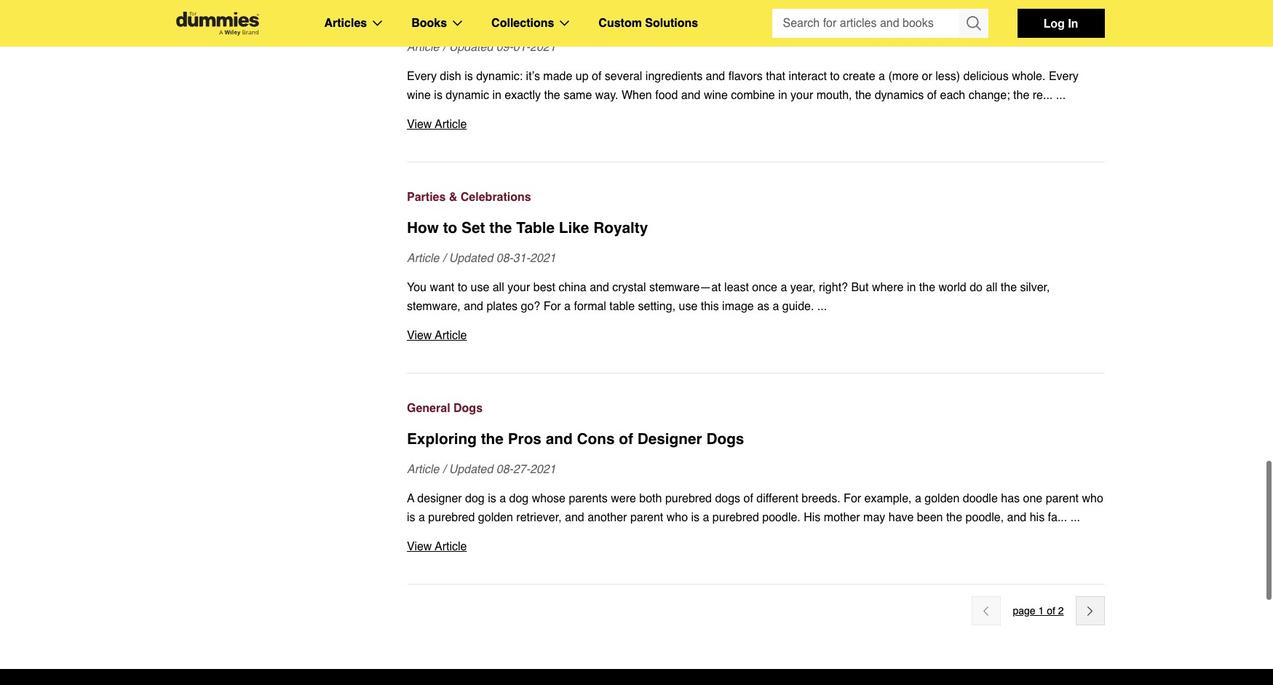 Task type: describe. For each thing, give the bounding box(es) containing it.
1 all from the left
[[493, 281, 504, 294]]

has
[[1001, 492, 1020, 505]]

designer
[[638, 430, 702, 448]]

table
[[516, 219, 555, 237]]

his
[[1030, 511, 1045, 524]]

once
[[752, 281, 778, 294]]

logo image
[[169, 11, 266, 35]]

change;
[[969, 89, 1010, 102]]

up
[[576, 70, 589, 83]]

exactly
[[505, 89, 541, 102]]

best
[[534, 281, 556, 294]]

plates
[[487, 300, 518, 313]]

one
[[1023, 492, 1043, 505]]

food
[[655, 89, 678, 102]]

food
[[532, 8, 569, 25]]

in inside you want to use all your best china and crystal stemware—at least once a year, right? but where in the world do all the silver, stemware, and plates go? for a formal table setting, use this image as a guide.
[[907, 281, 916, 294]]

setting,
[[638, 300, 676, 313]]

1 vertical spatial to
[[443, 219, 458, 237]]

the down "create"
[[856, 89, 872, 102]]

that
[[766, 70, 786, 83]]

article / updated 08-27-2021
[[407, 463, 556, 476]]

general dogs
[[407, 402, 483, 415]]

27-
[[513, 463, 530, 476]]

of down or
[[927, 89, 937, 102]]

article down dynamic
[[435, 118, 467, 131]]

re...
[[1033, 89, 1053, 102]]

and inside the dynamics of food and wine link
[[574, 8, 601, 25]]

1 horizontal spatial golden
[[925, 492, 960, 505]]

silver,
[[1021, 281, 1050, 294]]

exploring
[[407, 430, 477, 448]]

08- for set
[[496, 252, 513, 265]]

and down parents
[[565, 511, 584, 524]]

1 view from the top
[[407, 118, 432, 131]]

retriever,
[[516, 511, 562, 524]]

it's
[[526, 70, 540, 83]]

of inside button
[[1047, 605, 1056, 617]]

designer
[[417, 492, 462, 505]]

1 dog from the left
[[465, 492, 485, 505]]

want
[[430, 281, 455, 294]]

the right the 'set' at the top left
[[489, 219, 512, 237]]

and right food
[[681, 89, 701, 102]]

or
[[922, 70, 933, 83]]

08- for pros
[[496, 463, 513, 476]]

breeds.
[[802, 492, 841, 505]]

where
[[872, 281, 904, 294]]

when
[[622, 89, 652, 102]]

both
[[640, 492, 662, 505]]

but
[[852, 281, 869, 294]]

view article for how
[[407, 329, 467, 342]]

every dish is dynamic: it's made up of several ingredients and flavors that interact to create a (more or less) delicious whole. every wine is dynamic in exactly the same way. when food and wine combine in your mouth, the dynamics of each change; the re...
[[407, 70, 1079, 102]]

cons
[[577, 430, 615, 448]]

of right up
[[592, 70, 602, 83]]

delicious
[[964, 70, 1009, 83]]

least
[[725, 281, 749, 294]]

poodle,
[[966, 511, 1004, 524]]

parties
[[407, 191, 446, 204]]

parties & celebrations
[[407, 191, 531, 204]]

stemware,
[[407, 300, 461, 313]]

2 wine from the left
[[704, 89, 728, 102]]

article down books
[[407, 41, 439, 54]]

example,
[[865, 492, 912, 505]]

custom solutions
[[599, 17, 698, 30]]

dynamics
[[438, 8, 510, 25]]

flavors
[[729, 70, 763, 83]]

1 horizontal spatial dogs
[[707, 430, 744, 448]]

dogs
[[715, 492, 741, 505]]

custom
[[599, 17, 642, 30]]

image
[[722, 300, 754, 313]]

you want to use all your best china and crystal stemware—at least once a year, right? but where in the world do all the silver, stemware, and plates go? for a formal table setting, use this image as a guide.
[[407, 281, 1050, 313]]

mother
[[824, 511, 860, 524]]

and up formal
[[590, 281, 609, 294]]

parents
[[569, 492, 608, 505]]

another
[[588, 511, 627, 524]]

dynamic
[[446, 89, 489, 102]]

custom solutions link
[[599, 14, 698, 33]]

updated for the
[[449, 463, 493, 476]]

celebrations
[[461, 191, 531, 204]]

books
[[412, 17, 447, 30]]

and inside exploring the pros and cons of designer dogs link
[[546, 430, 573, 448]]

cookie consent banner dialog
[[0, 633, 1274, 685]]

table
[[610, 300, 635, 313]]

the down whole.
[[1014, 89, 1030, 102]]

right?
[[819, 281, 848, 294]]

view for exploring the pros and cons of designer dogs
[[407, 540, 432, 553]]

general dogs link
[[407, 399, 1105, 418]]

the inside a designer dog is a dog whose parents were both purebred dogs of different breeds. for example, a golden doodle has one parent who is a purebred golden retriever, and another parent who is a purebred poodle. his mother may have been the poodle, and his fa...
[[947, 511, 963, 524]]

0 horizontal spatial use
[[471, 281, 490, 294]]

the
[[407, 8, 434, 25]]

2 every from the left
[[1049, 70, 1079, 83]]

the left silver,
[[1001, 281, 1017, 294]]

in
[[1068, 16, 1079, 30]]

your inside you want to use all your best china and crystal stemware—at least once a year, right? but where in the world do all the silver, stemware, and plates go? for a formal table setting, use this image as a guide.
[[508, 281, 530, 294]]

mouth,
[[817, 89, 852, 102]]

1 wine from the left
[[407, 89, 431, 102]]

this
[[701, 300, 719, 313]]

1 vertical spatial parent
[[630, 511, 664, 524]]

made
[[543, 70, 573, 83]]

how to set the table like royalty
[[407, 219, 648, 237]]

and left plates in the left of the page
[[464, 300, 483, 313]]

1 every from the left
[[407, 70, 437, 83]]

royalty
[[594, 219, 648, 237]]

your inside every dish is dynamic: it's made up of several ingredients and flavors that interact to create a (more or less) delicious whole. every wine is dynamic in exactly the same way. when food and wine combine in your mouth, the dynamics of each change; the re...
[[791, 89, 813, 102]]

his
[[804, 511, 821, 524]]

crystal
[[613, 281, 646, 294]]

a
[[407, 492, 414, 505]]

been
[[917, 511, 943, 524]]

article / updated 09-01-2021
[[407, 41, 556, 54]]

2021 for the
[[530, 252, 556, 265]]

may
[[864, 511, 886, 524]]

ingredients
[[646, 70, 703, 83]]

each
[[940, 89, 966, 102]]

1
[[1039, 605, 1044, 617]]

1 / from the top
[[443, 41, 446, 54]]



Task type: locate. For each thing, give the bounding box(es) containing it.
in down dynamic:
[[493, 89, 502, 102]]

1 vertical spatial use
[[679, 300, 698, 313]]

use up plates in the left of the page
[[471, 281, 490, 294]]

1 horizontal spatial in
[[779, 89, 788, 102]]

fa...
[[1048, 511, 1068, 524]]

1 horizontal spatial parent
[[1046, 492, 1079, 505]]

view article down designer
[[407, 540, 467, 553]]

/ up designer
[[443, 463, 446, 476]]

1 updated from the top
[[449, 41, 493, 54]]

and left flavors
[[706, 70, 725, 83]]

1 vertical spatial for
[[844, 492, 861, 505]]

dog down article / updated 08-27-2021
[[465, 492, 485, 505]]

golden up the been
[[925, 492, 960, 505]]

open article categories image
[[373, 20, 382, 26]]

purebred down dogs at the bottom of page
[[713, 511, 759, 524]]

group
[[772, 9, 988, 38]]

of right 1
[[1047, 605, 1056, 617]]

world
[[939, 281, 967, 294]]

article up you
[[407, 252, 439, 265]]

0 horizontal spatial in
[[493, 89, 502, 102]]

2
[[1059, 605, 1064, 617]]

2 horizontal spatial purebred
[[713, 511, 759, 524]]

0 horizontal spatial wine
[[407, 89, 431, 102]]

1 vertical spatial dogs
[[707, 430, 744, 448]]

and right "pros"
[[546, 430, 573, 448]]

1 horizontal spatial your
[[791, 89, 813, 102]]

1 horizontal spatial purebred
[[665, 492, 712, 505]]

do
[[970, 281, 983, 294]]

1 vertical spatial 2021
[[530, 252, 556, 265]]

updated down the 'set' at the top left
[[449, 252, 493, 265]]

whose
[[532, 492, 566, 505]]

collections
[[492, 17, 554, 30]]

less)
[[936, 70, 960, 83]]

/ down books
[[443, 41, 446, 54]]

0 vertical spatial golden
[[925, 492, 960, 505]]

to inside you want to use all your best china and crystal stemware—at least once a year, right? but where in the world do all the silver, stemware, and plates go? for a formal table setting, use this image as a guide.
[[458, 281, 467, 294]]

general
[[407, 402, 450, 415]]

of right cons
[[619, 430, 633, 448]]

of inside a designer dog is a dog whose parents were both purebred dogs of different breeds. for example, a golden doodle has one parent who is a purebred golden retriever, and another parent who is a purebred poodle. his mother may have been the poodle, and his fa...
[[744, 492, 754, 505]]

Search for articles and books text field
[[772, 9, 961, 38]]

1 vertical spatial view article
[[407, 329, 467, 342]]

view article link
[[407, 115, 1105, 134], [407, 326, 1105, 345], [407, 537, 1105, 556]]

article up a
[[407, 463, 439, 476]]

of right dogs at the bottom of page
[[744, 492, 754, 505]]

0 horizontal spatial all
[[493, 281, 504, 294]]

purebred down designer
[[428, 511, 475, 524]]

a inside every dish is dynamic: it's made up of several ingredients and flavors that interact to create a (more or less) delicious whole. every wine is dynamic in exactly the same way. when food and wine combine in your mouth, the dynamics of each change; the re...
[[879, 70, 885, 83]]

the down made
[[544, 89, 561, 102]]

for inside you want to use all your best china and crystal stemware—at least once a year, right? but where in the world do all the silver, stemware, and plates go? for a formal table setting, use this image as a guide.
[[544, 300, 561, 313]]

1 horizontal spatial all
[[986, 281, 998, 294]]

to right want
[[458, 281, 467, 294]]

way.
[[595, 89, 619, 102]]

2 vertical spatial view article
[[407, 540, 467, 553]]

dog up retriever,
[[509, 492, 529, 505]]

1 2021 from the top
[[530, 41, 556, 54]]

page 1 of 2
[[1013, 605, 1064, 617]]

dynamic:
[[476, 70, 523, 83]]

2 updated from the top
[[449, 252, 493, 265]]

purebred
[[665, 492, 712, 505], [428, 511, 475, 524], [713, 511, 759, 524]]

2021 up the best at the left top of the page
[[530, 252, 556, 265]]

2 view article link from the top
[[407, 326, 1105, 345]]

0 vertical spatial dogs
[[454, 402, 483, 415]]

2 all from the left
[[986, 281, 998, 294]]

2 08- from the top
[[496, 463, 513, 476]]

for down the best at the left top of the page
[[544, 300, 561, 313]]

of
[[514, 8, 528, 25], [592, 70, 602, 83], [927, 89, 937, 102], [619, 430, 633, 448], [744, 492, 754, 505], [1047, 605, 1056, 617]]

for
[[544, 300, 561, 313], [844, 492, 861, 505]]

the left world
[[920, 281, 936, 294]]

who
[[1082, 492, 1104, 505], [667, 511, 688, 524]]

0 horizontal spatial dogs
[[454, 402, 483, 415]]

log in link
[[1018, 9, 1105, 38]]

0 horizontal spatial dog
[[465, 492, 485, 505]]

2 vertical spatial 2021
[[530, 463, 556, 476]]

your up go?
[[508, 281, 530, 294]]

the dynamics of food and wine link
[[407, 6, 1105, 28]]

3 view article link from the top
[[407, 537, 1105, 556]]

0 vertical spatial /
[[443, 41, 446, 54]]

1 vertical spatial 08-
[[496, 463, 513, 476]]

view article link for exploring the pros and cons of designer dogs
[[407, 537, 1105, 556]]

formal
[[574, 300, 606, 313]]

the dynamics of food and wine
[[407, 8, 641, 25]]

2 vertical spatial updated
[[449, 463, 493, 476]]

the left "pros"
[[481, 430, 504, 448]]

in right where
[[907, 281, 916, 294]]

1 vertical spatial view article link
[[407, 326, 1105, 345]]

1 vertical spatial your
[[508, 281, 530, 294]]

log
[[1044, 16, 1065, 30]]

1 view article link from the top
[[407, 115, 1105, 134]]

a
[[879, 70, 885, 83], [781, 281, 787, 294], [564, 300, 571, 313], [773, 300, 779, 313], [500, 492, 506, 505], [915, 492, 922, 505], [419, 511, 425, 524], [703, 511, 710, 524]]

who right one
[[1082, 492, 1104, 505]]

/ for exploring
[[443, 463, 446, 476]]

2021 up it's
[[530, 41, 556, 54]]

your down interact
[[791, 89, 813, 102]]

for inside a designer dog is a dog whose parents were both purebred dogs of different breeds. for example, a golden doodle has one parent who is a purebred golden retriever, and another parent who is a purebred poodle. his mother may have been the poodle, and his fa...
[[844, 492, 861, 505]]

08- down how to set the table like royalty on the top of the page
[[496, 252, 513, 265]]

2021 up whose
[[530, 463, 556, 476]]

/ for how
[[443, 252, 446, 265]]

as
[[757, 300, 770, 313]]

view article down stemware,
[[407, 329, 467, 342]]

view article link down "as"
[[407, 326, 1105, 345]]

article down designer
[[435, 540, 467, 553]]

view article link for how to set the table like royalty
[[407, 326, 1105, 345]]

wine
[[407, 89, 431, 102], [704, 89, 728, 102]]

1 horizontal spatial dog
[[509, 492, 529, 505]]

page 1 of 2 button
[[1013, 602, 1064, 620]]

parties & celebrations link
[[407, 188, 1105, 207]]

in
[[493, 89, 502, 102], [779, 89, 788, 102], [907, 281, 916, 294]]

2 vertical spatial /
[[443, 463, 446, 476]]

doodle
[[963, 492, 998, 505]]

your
[[791, 89, 813, 102], [508, 281, 530, 294]]

0 horizontal spatial for
[[544, 300, 561, 313]]

2 dog from the left
[[509, 492, 529, 505]]

open book categories image
[[453, 20, 462, 26]]

3 view from the top
[[407, 540, 432, 553]]

create
[[843, 70, 876, 83]]

1 vertical spatial updated
[[449, 252, 493, 265]]

0 vertical spatial view
[[407, 118, 432, 131]]

1 horizontal spatial use
[[679, 300, 698, 313]]

pros
[[508, 430, 542, 448]]

3 updated from the top
[[449, 463, 493, 476]]

use down stemware—at
[[679, 300, 698, 313]]

interact
[[789, 70, 827, 83]]

dogs down general dogs link on the bottom of the page
[[707, 430, 744, 448]]

open collections list image
[[560, 20, 570, 26]]

dog
[[465, 492, 485, 505], [509, 492, 529, 505]]

who right another
[[667, 511, 688, 524]]

to up mouth,
[[830, 70, 840, 83]]

wine left combine
[[704, 89, 728, 102]]

view article down dynamic
[[407, 118, 467, 131]]

were
[[611, 492, 636, 505]]

view article link down a designer dog is a dog whose parents were both purebred dogs of different breeds. for example, a golden doodle has one parent who is a purebred golden retriever, and another parent who is a purebred poodle. his mother may have been the poodle, and his fa...
[[407, 537, 1105, 556]]

all up plates in the left of the page
[[493, 281, 504, 294]]

updated down exploring
[[449, 463, 493, 476]]

3 2021 from the top
[[530, 463, 556, 476]]

dogs right general at the bottom left
[[454, 402, 483, 415]]

0 vertical spatial 2021
[[530, 41, 556, 54]]

updated down open book categories image
[[449, 41, 493, 54]]

view article link down combine
[[407, 115, 1105, 134]]

stemware—at
[[649, 281, 721, 294]]

page
[[1013, 605, 1036, 617]]

dynamics
[[875, 89, 924, 102]]

several
[[605, 70, 643, 83]]

&
[[449, 191, 458, 204]]

all right the do
[[986, 281, 998, 294]]

poodle.
[[763, 511, 801, 524]]

0 horizontal spatial every
[[407, 70, 437, 83]]

to inside every dish is dynamic: it's made up of several ingredients and flavors that interact to create a (more or less) delicious whole. every wine is dynamic in exactly the same way. when food and wine combine in your mouth, the dynamics of each change; the re...
[[830, 70, 840, 83]]

01-
[[513, 41, 530, 54]]

for up the mother on the right bottom
[[844, 492, 861, 505]]

every up re...
[[1049, 70, 1079, 83]]

0 horizontal spatial golden
[[478, 511, 513, 524]]

2 horizontal spatial in
[[907, 281, 916, 294]]

articles
[[324, 17, 367, 30]]

0 horizontal spatial parent
[[630, 511, 664, 524]]

1 08- from the top
[[496, 252, 513, 265]]

1 vertical spatial golden
[[478, 511, 513, 524]]

2021 for and
[[530, 463, 556, 476]]

1 horizontal spatial wine
[[704, 89, 728, 102]]

guide.
[[783, 300, 814, 313]]

0 vertical spatial 08-
[[496, 252, 513, 265]]

/ up want
[[443, 252, 446, 265]]

how to set the table like royalty link
[[407, 217, 1105, 239]]

2 vertical spatial to
[[458, 281, 467, 294]]

exploring the pros and cons of designer dogs link
[[407, 428, 1105, 450]]

0 vertical spatial updated
[[449, 41, 493, 54]]

0 vertical spatial use
[[471, 281, 490, 294]]

wine left dynamic
[[407, 89, 431, 102]]

2 vertical spatial view
[[407, 540, 432, 553]]

of left food at the top left of the page
[[514, 8, 528, 25]]

have
[[889, 511, 914, 524]]

/
[[443, 41, 446, 54], [443, 252, 446, 265], [443, 463, 446, 476]]

article
[[407, 41, 439, 54], [435, 118, 467, 131], [407, 252, 439, 265], [435, 329, 467, 342], [407, 463, 439, 476], [435, 540, 467, 553]]

2021
[[530, 41, 556, 54], [530, 252, 556, 265], [530, 463, 556, 476]]

09-
[[496, 41, 513, 54]]

dish
[[440, 70, 461, 83]]

purebred right both
[[665, 492, 712, 505]]

the right the been
[[947, 511, 963, 524]]

every left dish
[[407, 70, 437, 83]]

0 vertical spatial view article
[[407, 118, 467, 131]]

1 horizontal spatial who
[[1082, 492, 1104, 505]]

0 vertical spatial to
[[830, 70, 840, 83]]

parent down both
[[630, 511, 664, 524]]

0 vertical spatial your
[[791, 89, 813, 102]]

0 vertical spatial for
[[544, 300, 561, 313]]

view article for exploring
[[407, 540, 467, 553]]

1 view article from the top
[[407, 118, 467, 131]]

parent up fa...
[[1046, 492, 1079, 505]]

0 horizontal spatial who
[[667, 511, 688, 524]]

dogs
[[454, 402, 483, 415], [707, 430, 744, 448]]

you
[[407, 281, 427, 294]]

golden left retriever,
[[478, 511, 513, 524]]

every
[[407, 70, 437, 83], [1049, 70, 1079, 83]]

updated
[[449, 41, 493, 54], [449, 252, 493, 265], [449, 463, 493, 476]]

all
[[493, 281, 504, 294], [986, 281, 998, 294]]

exploring the pros and cons of designer dogs
[[407, 430, 744, 448]]

to left the 'set' at the top left
[[443, 219, 458, 237]]

2 / from the top
[[443, 252, 446, 265]]

year,
[[791, 281, 816, 294]]

solutions
[[645, 17, 698, 30]]

wine
[[605, 8, 641, 25]]

2 view from the top
[[407, 329, 432, 342]]

0 horizontal spatial your
[[508, 281, 530, 294]]

3 view article from the top
[[407, 540, 467, 553]]

combine
[[731, 89, 775, 102]]

0 horizontal spatial purebred
[[428, 511, 475, 524]]

2 2021 from the top
[[530, 252, 556, 265]]

updated for to
[[449, 252, 493, 265]]

1 vertical spatial view
[[407, 329, 432, 342]]

and down has at the right bottom of the page
[[1007, 511, 1027, 524]]

and right open collections list "image"
[[574, 8, 601, 25]]

in down that
[[779, 89, 788, 102]]

view for how to set the table like royalty
[[407, 329, 432, 342]]

0 vertical spatial parent
[[1046, 492, 1079, 505]]

whole.
[[1012, 70, 1046, 83]]

1 horizontal spatial every
[[1049, 70, 1079, 83]]

0 vertical spatial who
[[1082, 492, 1104, 505]]

1 horizontal spatial for
[[844, 492, 861, 505]]

08- down "pros"
[[496, 463, 513, 476]]

1 vertical spatial /
[[443, 252, 446, 265]]

1 vertical spatial who
[[667, 511, 688, 524]]

0 vertical spatial view article link
[[407, 115, 1105, 134]]

set
[[462, 219, 485, 237]]

to
[[830, 70, 840, 83], [443, 219, 458, 237], [458, 281, 467, 294]]

article down stemware,
[[435, 329, 467, 342]]

2 vertical spatial view article link
[[407, 537, 1105, 556]]

2 view article from the top
[[407, 329, 467, 342]]

3 / from the top
[[443, 463, 446, 476]]

parent
[[1046, 492, 1079, 505], [630, 511, 664, 524]]



Task type: vqa. For each thing, say whether or not it's contained in the screenshot.
first page 1 of 8 button's page 1 of 8
no



